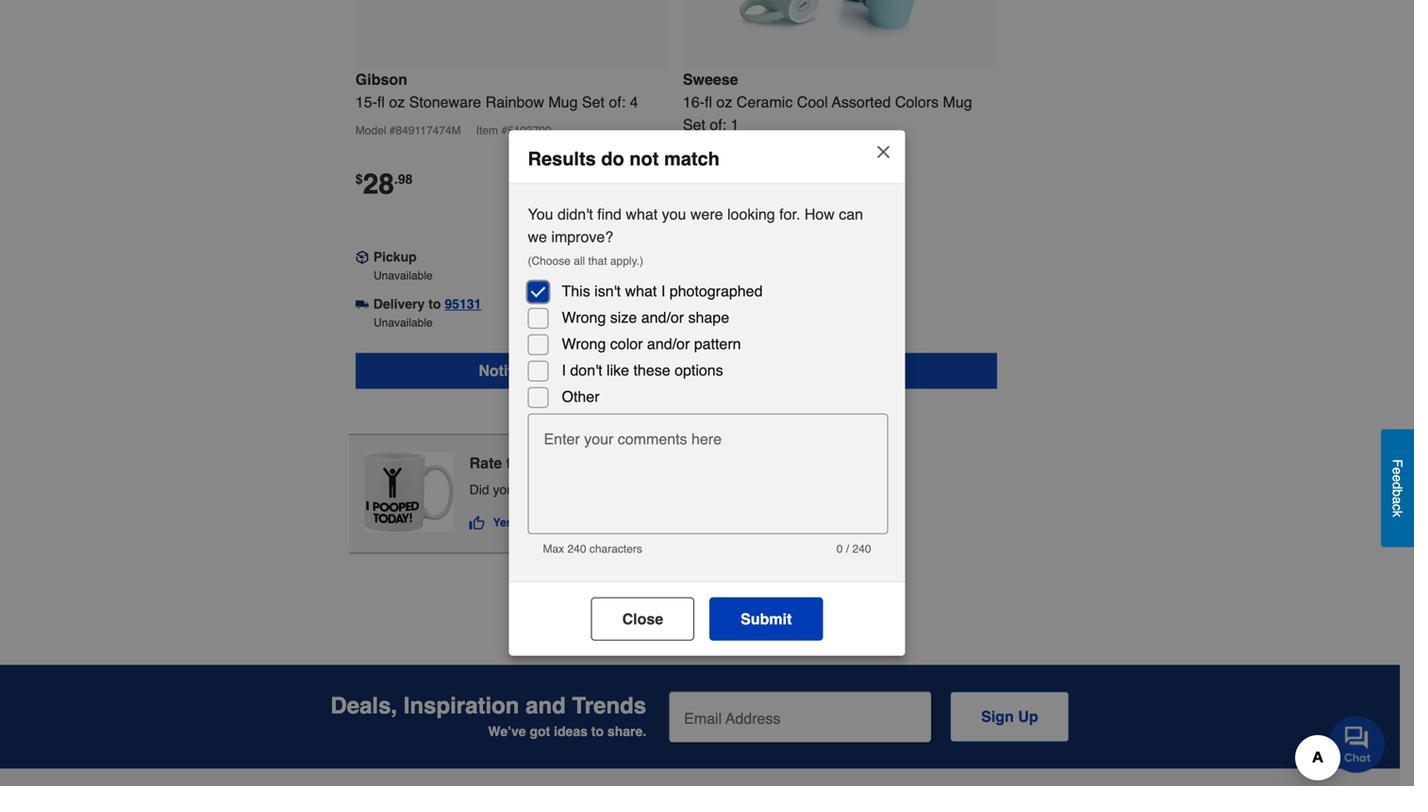 Task type: vqa. For each thing, say whether or not it's contained in the screenshot.
the Trends
yes



Task type: describe. For each thing, give the bounding box(es) containing it.
these inside visual search feedback element
[[506, 455, 546, 472]]

like
[[607, 362, 629, 379]]

of: inside sweese 16-fl oz ceramic cool assorted colors mug set of: 1
[[710, 116, 726, 134]]

rainbow
[[485, 93, 544, 111]]

for?
[[677, 483, 700, 498]]

submit
[[741, 611, 792, 628]]

truck filled image
[[355, 298, 369, 311]]

$ 34 .98
[[683, 168, 740, 201]]

f e e d b a c k
[[1390, 459, 1405, 517]]

model #
[[683, 147, 723, 160]]

other
[[562, 388, 599, 405]]

d
[[1390, 482, 1405, 490]]

wrong for wrong color and/or pattern
[[562, 335, 606, 353]]

deals, inspiration and trends we've got ideas to share.
[[331, 693, 646, 740]]

1 240 from the left
[[567, 543, 586, 556]]

match
[[664, 148, 720, 170]]

4
[[630, 93, 638, 111]]

inspiration
[[404, 693, 519, 719]]

$4.50
[[765, 202, 798, 218]]

close
[[622, 611, 663, 628]]

we
[[528, 228, 547, 245]]

this
[[562, 282, 590, 300]]

delivery for delivery to 95131
[[373, 297, 425, 312]]

$ for 28
[[355, 172, 363, 187]]

to for 95131
[[428, 297, 441, 312]]

yes button
[[469, 510, 513, 536]]

options
[[675, 362, 723, 379]]

max 240 characters
[[543, 543, 642, 556]]

can
[[839, 205, 863, 223]]

ideas
[[554, 724, 588, 740]]

item #5103700 button
[[476, 121, 563, 144]]

and
[[526, 693, 566, 719]]

find for didn't
[[597, 205, 622, 223]]

you didn't find what you were looking for. how can we improve? (choose all that apply.)
[[528, 205, 863, 268]]

delivery to 95131
[[373, 297, 481, 312]]

16-
[[683, 93, 705, 111]]

pickup
[[373, 250, 417, 265]]

of: inside gibson 15-fl oz stoneware rainbow mug set of: 4
[[609, 93, 626, 111]]

oz for stoneware
[[389, 93, 405, 111]]

(choose
[[528, 254, 571, 268]]

rate these results
[[469, 455, 599, 472]]

colors
[[895, 93, 939, 111]]

you for didn't
[[662, 205, 686, 223]]

1
[[731, 116, 739, 134]]

.98 for 28
[[394, 172, 413, 187]]

15-
[[355, 93, 377, 111]]

find for you
[[518, 483, 539, 498]]

trends
[[572, 693, 646, 719]]

0 vertical spatial these
[[633, 362, 670, 379]]

$39.48 save $4.50
[[683, 202, 798, 218]]

how
[[804, 205, 835, 223]]

set inside sweese 16-fl oz ceramic cool assorted colors mug set of: 1
[[683, 116, 705, 134]]

what for didn't
[[626, 205, 658, 223]]

and/or for shape
[[641, 309, 684, 326]]

enter your comments here
[[544, 430, 722, 448]]

notify
[[479, 362, 521, 380]]

pickup image
[[355, 251, 369, 264]]

mug inside gibson 15-fl oz stoneware rainbow mug set of: 4
[[548, 93, 578, 111]]

all
[[574, 254, 585, 268]]

unavailable for "pickup" image on the left of the page
[[374, 269, 433, 283]]

mug inside sweese 16-fl oz ceramic cool assorted colors mug set of: 1
[[943, 93, 972, 111]]

notify me
[[479, 362, 546, 380]]

size
[[610, 309, 637, 326]]

$ 28 .98
[[355, 168, 413, 201]]

results do not match
[[528, 148, 720, 170]]

you for you
[[574, 483, 596, 498]]

model for model # 849117474m
[[355, 124, 386, 137]]

not
[[629, 148, 659, 170]]

cool
[[797, 93, 828, 111]]

were for for?
[[599, 483, 628, 498]]

comments
[[618, 430, 687, 448]]

visual search feedback element
[[349, 434, 715, 554]]

sign up
[[981, 709, 1038, 726]]

sweese
[[683, 71, 738, 88]]

ceramic
[[737, 93, 793, 111]]

did
[[469, 483, 489, 498]]

28
[[363, 168, 394, 201]]

gibson 15-fl oz stoneware rainbow mug set of: 4
[[355, 71, 638, 111]]

didn't
[[557, 205, 593, 223]]

$39.48
[[683, 202, 723, 218]]

sign up button
[[950, 692, 1069, 743]]

1 e from the top
[[1390, 468, 1405, 475]]

results
[[528, 148, 596, 170]]

do
[[601, 148, 624, 170]]

34
[[690, 168, 722, 201]]

1 vertical spatial what
[[625, 282, 657, 300]]

i don't like these options
[[562, 362, 723, 379]]

b
[[1390, 490, 1405, 497]]

/
[[846, 543, 849, 556]]

share.
[[607, 724, 646, 740]]

apply.)
[[610, 254, 643, 268]]

k
[[1390, 511, 1405, 517]]

wrong for wrong size and/or shape
[[562, 309, 606, 326]]

me
[[526, 362, 546, 380]]



Task type: locate. For each thing, give the bounding box(es) containing it.
849117474m
[[396, 124, 461, 137]]

a
[[1390, 497, 1405, 504]]

0 horizontal spatial set
[[582, 93, 605, 111]]

2 240 from the left
[[852, 543, 871, 556]]

# inside button
[[717, 147, 723, 160]]

you
[[528, 205, 553, 223]]

fl inside sweese 16-fl oz ceramic cool assorted colors mug set of: 1
[[705, 93, 712, 111]]

1 vertical spatial of:
[[710, 116, 726, 134]]

was price $39.48 element
[[683, 198, 731, 218]]

save
[[731, 202, 762, 218]]

delivery for delivery to unavailable
[[701, 297, 752, 312]]

results
[[550, 455, 599, 472]]

mug up #5103700
[[548, 93, 578, 111]]

these down wrong color and/or pattern
[[633, 362, 670, 379]]

model for model #
[[683, 147, 714, 160]]

1 horizontal spatial of:
[[710, 116, 726, 134]]

pattern
[[694, 335, 741, 353]]

1 horizontal spatial oz
[[716, 93, 732, 111]]

actual price $34.98 element
[[683, 168, 740, 201]]

# for model #
[[717, 147, 723, 160]]

.98 inside $ 28 .98
[[394, 172, 413, 187]]

1 horizontal spatial 240
[[852, 543, 871, 556]]

.98 down model # 849117474m
[[394, 172, 413, 187]]

unavailable up pattern
[[701, 317, 760, 330]]

improve?
[[551, 228, 613, 245]]

and/or down wrong size and/or shape
[[647, 335, 690, 353]]

looking inside you didn't find what you were looking for. how can we improve? (choose all that apply.)
[[727, 205, 775, 223]]

fl for 16-
[[705, 93, 712, 111]]

oz up 1
[[716, 93, 732, 111]]

oz for ceramic
[[716, 93, 732, 111]]

$ down model # 849117474m
[[355, 172, 363, 187]]

don't
[[570, 362, 602, 379]]

model down 15-
[[355, 124, 386, 137]]

0 vertical spatial were
[[690, 205, 723, 223]]

e up d
[[1390, 468, 1405, 475]]

were
[[690, 205, 723, 223], [599, 483, 628, 498]]

1 vertical spatial set
[[683, 116, 705, 134]]

delivery inside 'delivery to unavailable'
[[701, 297, 752, 312]]

isn't
[[594, 282, 621, 300]]

what for you
[[543, 483, 571, 498]]

you down actual price $34.98 element at the top
[[662, 205, 686, 223]]

you inside you didn't find what you were looking for. how can we improve? (choose all that apply.)
[[662, 205, 686, 223]]

what down results
[[543, 483, 571, 498]]

to
[[428, 297, 441, 312], [756, 297, 768, 312], [591, 724, 604, 740]]

model inside button
[[683, 147, 714, 160]]

.98 for 34
[[722, 172, 740, 187]]

looking left "for?"
[[632, 483, 673, 498]]

1 horizontal spatial fl
[[705, 93, 712, 111]]

# down gibson
[[389, 124, 396, 137]]

1 horizontal spatial these
[[633, 362, 670, 379]]

1 vertical spatial i
[[562, 362, 566, 379]]

unavailable
[[374, 269, 433, 283], [374, 317, 433, 330], [701, 317, 760, 330]]

2 $ from the left
[[683, 172, 690, 187]]

2 delivery from the left
[[701, 297, 752, 312]]

wrong
[[562, 309, 606, 326], [562, 335, 606, 353]]

1 wrong from the top
[[562, 309, 606, 326]]

2 oz from the left
[[716, 93, 732, 111]]

here
[[691, 430, 722, 448]]

2 vertical spatial what
[[543, 483, 571, 498]]

1 horizontal spatial you
[[574, 483, 596, 498]]

item #5103700
[[476, 124, 552, 137]]

chat invite button image
[[1328, 716, 1386, 774]]

1 vertical spatial model
[[683, 147, 714, 160]]

model # button
[[683, 144, 795, 167]]

0 horizontal spatial model
[[355, 124, 386, 137]]

wrong up don't
[[562, 335, 606, 353]]

1 vertical spatial find
[[518, 483, 539, 498]]

Enter your comments here text field
[[535, 440, 879, 523]]

1 fl from the left
[[377, 93, 385, 111]]

0 horizontal spatial .98
[[394, 172, 413, 187]]

0 vertical spatial model
[[355, 124, 386, 137]]

c
[[1390, 504, 1405, 511]]

were inside you didn't find what you were looking for. how can we improve? (choose all that apply.)
[[690, 205, 723, 223]]

unavailable inside 'delivery to unavailable'
[[701, 317, 760, 330]]

model
[[355, 124, 386, 137], [683, 147, 714, 160]]

for.
[[779, 205, 800, 223]]

240 right the /
[[852, 543, 871, 556]]

2 e from the top
[[1390, 475, 1405, 482]]

1 horizontal spatial model
[[683, 147, 714, 160]]

0 vertical spatial set
[[582, 93, 605, 111]]

1 vertical spatial and/or
[[647, 335, 690, 353]]

of: left 1
[[710, 116, 726, 134]]

and/or for pattern
[[647, 335, 690, 353]]

1 vertical spatial looking
[[632, 483, 673, 498]]

assorted
[[832, 93, 891, 111]]

what up apply.)
[[626, 205, 658, 223]]

0 horizontal spatial #
[[389, 124, 396, 137]]

2 horizontal spatial to
[[756, 297, 768, 312]]

model # 849117474m
[[355, 124, 461, 137]]

1 vertical spatial wrong
[[562, 335, 606, 353]]

fl down gibson
[[377, 93, 385, 111]]

find right didn't
[[597, 205, 622, 223]]

item
[[476, 124, 498, 137]]

95131 button
[[445, 295, 481, 314]]

0 vertical spatial and/or
[[641, 309, 684, 326]]

$ down match
[[683, 172, 690, 187]]

1 vertical spatial these
[[506, 455, 546, 472]]

sign up form
[[669, 692, 1069, 745]]

0 horizontal spatial to
[[428, 297, 441, 312]]

2 .98 from the left
[[722, 172, 740, 187]]

yes
[[493, 517, 513, 530]]

0
[[837, 543, 843, 556]]

close button
[[591, 598, 694, 641]]

1 vertical spatial were
[[599, 483, 628, 498]]

looking inside visual search feedback element
[[632, 483, 673, 498]]

these right rate
[[506, 455, 546, 472]]

1 oz from the left
[[389, 93, 405, 111]]

i left don't
[[562, 362, 566, 379]]

your
[[584, 430, 613, 448]]

0 horizontal spatial were
[[599, 483, 628, 498]]

max
[[543, 543, 564, 556]]

wrong down this
[[562, 309, 606, 326]]

1 horizontal spatial find
[[597, 205, 622, 223]]

.98 inside "$ 34 .98"
[[722, 172, 740, 187]]

rate
[[469, 455, 502, 472]]

.98 down "model #" button
[[722, 172, 740, 187]]

were inside visual search feedback element
[[599, 483, 628, 498]]

0 vertical spatial what
[[626, 205, 658, 223]]

f e e d b a c k button
[[1381, 429, 1414, 547]]

model up 34
[[683, 147, 714, 160]]

1 $ from the left
[[355, 172, 363, 187]]

oz inside sweese 16-fl oz ceramic cool assorted colors mug set of: 1
[[716, 93, 732, 111]]

close image
[[874, 143, 893, 162]]

fl
[[377, 93, 385, 111], [705, 93, 712, 111]]

what
[[626, 205, 658, 223], [625, 282, 657, 300], [543, 483, 571, 498]]

0 / 240
[[837, 543, 871, 556]]

0 horizontal spatial you
[[493, 483, 514, 498]]

mug right colors
[[943, 93, 972, 111]]

wrong size and/or shape
[[562, 309, 729, 326]]

find inside visual search feedback element
[[518, 483, 539, 498]]

what inside you didn't find what you were looking for. how can we improve? (choose all that apply.)
[[626, 205, 658, 223]]

gibson
[[355, 71, 407, 88]]

2 mug from the left
[[943, 93, 972, 111]]

$ inside "$ 34 .98"
[[683, 172, 690, 187]]

unavailable down delivery to 95131
[[374, 317, 433, 330]]

i up wrong size and/or shape
[[661, 282, 665, 300]]

were for for.
[[690, 205, 723, 223]]

actual price $28.98 element
[[355, 168, 413, 201]]

what up wrong size and/or shape
[[625, 282, 657, 300]]

0 horizontal spatial 240
[[567, 543, 586, 556]]

1 horizontal spatial #
[[717, 147, 723, 160]]

visual search feedback thumbnail image
[[364, 452, 454, 533]]

0 vertical spatial wrong
[[562, 309, 606, 326]]

we've
[[488, 724, 526, 740]]

0 horizontal spatial oz
[[389, 93, 405, 111]]

you down results
[[574, 483, 596, 498]]

$ for 34
[[683, 172, 690, 187]]

0 horizontal spatial $
[[355, 172, 363, 187]]

1 horizontal spatial set
[[683, 116, 705, 134]]

# up actual price $34.98 element at the top
[[717, 147, 723, 160]]

0 vertical spatial #
[[389, 124, 396, 137]]

1 vertical spatial #
[[717, 147, 723, 160]]

to inside deals, inspiration and trends we've got ideas to share.
[[591, 724, 604, 740]]

# for model # 849117474m
[[389, 124, 396, 137]]

to right shape
[[756, 297, 768, 312]]

1 delivery from the left
[[373, 297, 425, 312]]

1 horizontal spatial delivery
[[701, 297, 752, 312]]

of:
[[609, 93, 626, 111], [710, 116, 726, 134]]

1 horizontal spatial looking
[[727, 205, 775, 223]]

#5103700
[[501, 124, 552, 137]]

1 horizontal spatial .98
[[722, 172, 740, 187]]

2 fl from the left
[[705, 93, 712, 111]]

unavailable for truck filled image
[[374, 317, 433, 330]]

0 vertical spatial of:
[[609, 93, 626, 111]]

unavailable down 'pickup'
[[374, 269, 433, 283]]

1 horizontal spatial $
[[683, 172, 690, 187]]

delivery right truck filled image
[[373, 297, 425, 312]]

what inside visual search feedback element
[[543, 483, 571, 498]]

0 horizontal spatial these
[[506, 455, 546, 472]]

1 horizontal spatial to
[[591, 724, 604, 740]]

1 mug from the left
[[548, 93, 578, 111]]

looking for for?
[[632, 483, 673, 498]]

1 .98 from the left
[[394, 172, 413, 187]]

0 horizontal spatial mug
[[548, 93, 578, 111]]

set left "4"
[[582, 93, 605, 111]]

f
[[1390, 459, 1405, 468]]

find
[[597, 205, 622, 223], [518, 483, 539, 498]]

0 horizontal spatial i
[[562, 362, 566, 379]]

0 horizontal spatial delivery
[[373, 297, 425, 312]]

2 horizontal spatial you
[[662, 205, 686, 223]]

2 wrong from the top
[[562, 335, 606, 353]]

fl inside gibson 15-fl oz stoneware rainbow mug set of: 4
[[377, 93, 385, 111]]

$ inside $ 28 .98
[[355, 172, 363, 187]]

of: left "4"
[[609, 93, 626, 111]]

submit button
[[710, 598, 823, 641]]

to inside 'delivery to unavailable'
[[756, 297, 768, 312]]

looking for for.
[[727, 205, 775, 223]]

e up b
[[1390, 475, 1405, 482]]

notify me button
[[355, 353, 670, 389]]

0 horizontal spatial of:
[[609, 93, 626, 111]]

to for unavailable
[[756, 297, 768, 312]]

0 horizontal spatial fl
[[377, 93, 385, 111]]

oz down gibson
[[389, 93, 405, 111]]

to left 95131 button
[[428, 297, 441, 312]]

0 vertical spatial i
[[661, 282, 665, 300]]

this isn't what i photographed
[[562, 282, 763, 300]]

fl for 15-
[[377, 93, 385, 111]]

find down rate these results
[[518, 483, 539, 498]]

up
[[1018, 709, 1038, 726]]

sign
[[981, 709, 1014, 726]]

looking
[[727, 205, 775, 223], [632, 483, 673, 498]]

0 horizontal spatial looking
[[632, 483, 673, 498]]

and/or down this isn't what i photographed
[[641, 309, 684, 326]]

1 horizontal spatial were
[[690, 205, 723, 223]]

stoneware
[[409, 93, 481, 111]]

were down 34
[[690, 205, 723, 223]]

you right did
[[493, 483, 514, 498]]

0 vertical spatial find
[[597, 205, 622, 223]]

did you find what you were looking for?
[[469, 483, 700, 498]]

fl down sweese
[[705, 93, 712, 111]]

e
[[1390, 468, 1405, 475], [1390, 475, 1405, 482]]

looking left for.
[[727, 205, 775, 223]]

wrong color and/or pattern
[[562, 335, 741, 353]]

got
[[530, 724, 550, 740]]

to right ideas
[[591, 724, 604, 740]]

enter
[[544, 430, 580, 448]]

find inside you didn't find what you were looking for. how can we improve? (choose all that apply.)
[[597, 205, 622, 223]]

and/or
[[641, 309, 684, 326], [647, 335, 690, 353]]

set inside gibson 15-fl oz stoneware rainbow mug set of: 4
[[582, 93, 605, 111]]

0 vertical spatial looking
[[727, 205, 775, 223]]

thumb up image
[[469, 516, 485, 531]]

photographed
[[669, 282, 763, 300]]

mug
[[548, 93, 578, 111], [943, 93, 972, 111]]

1 horizontal spatial i
[[661, 282, 665, 300]]

delivery up pattern
[[701, 297, 752, 312]]

i
[[661, 282, 665, 300], [562, 362, 566, 379]]

were down results
[[599, 483, 628, 498]]

$
[[355, 172, 363, 187], [683, 172, 690, 187]]

set down 16-
[[683, 116, 705, 134]]

that
[[588, 254, 607, 268]]

oz inside gibson 15-fl oz stoneware rainbow mug set of: 4
[[389, 93, 405, 111]]

1 horizontal spatial mug
[[943, 93, 972, 111]]

240 right max
[[567, 543, 586, 556]]

0 horizontal spatial find
[[518, 483, 539, 498]]



